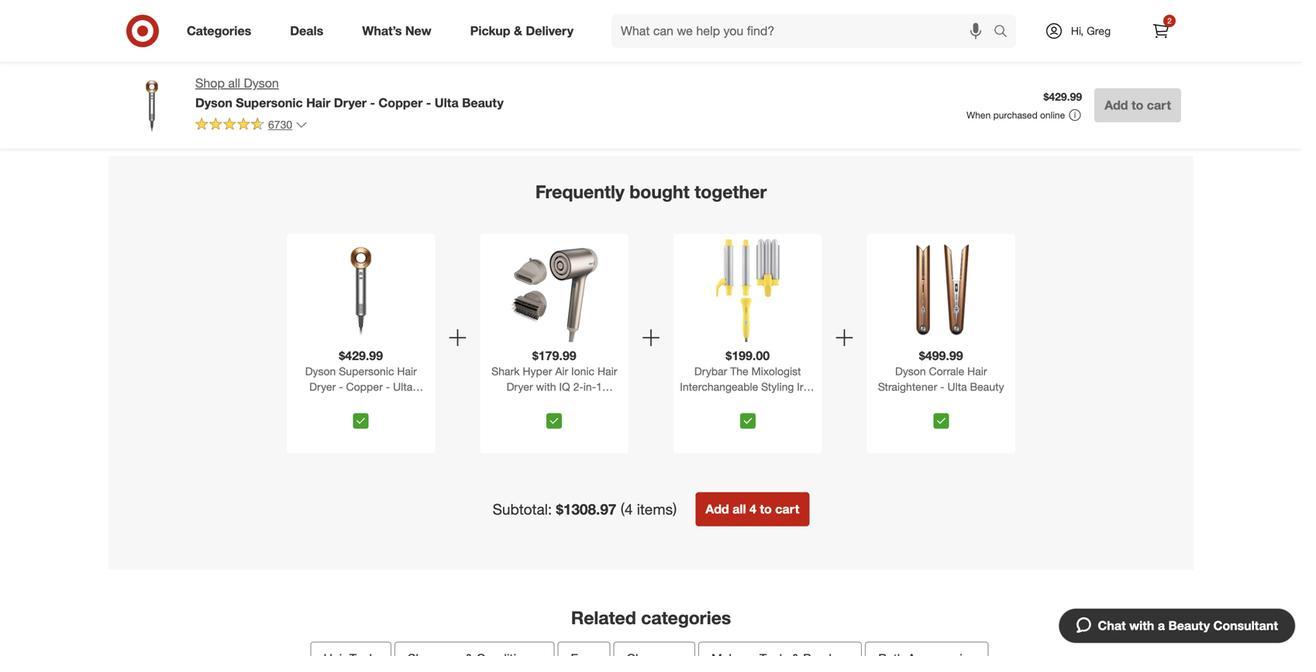 Task type: describe. For each thing, give the bounding box(es) containing it.
deals link
[[277, 14, 343, 48]]

image of dyson supersonic hair dryer - copper - ulta beauty image
[[121, 74, 183, 136]]

hair inside the '$499.99 dyson corrale hair straightener - ulta beauty'
[[967, 365, 987, 378]]

cart inside button
[[775, 502, 799, 517]]

dyson supersonic hair dryer - copper - ulta beauty image
[[308, 237, 414, 342]]

beauty inside the '$499.99 dyson corrale hair straightener - ulta beauty'
[[970, 380, 1004, 394]]

chat with a beauty consultant button
[[1058, 608, 1296, 644]]

with inside button
[[1129, 619, 1154, 634]]

attachment
[[523, 411, 579, 425]]

what's new
[[362, 23, 431, 38]]

greg
[[1087, 24, 1111, 38]]

$429.99 for $429.99 dyson supersonic hair dryer - copper - ulta beauty
[[339, 349, 383, 364]]

add all 4 to cart
[[706, 502, 799, 517]]

beauty inside $429.99 dyson supersonic hair dryer - copper - ulta beauty
[[344, 396, 378, 409]]

hi,
[[1071, 24, 1084, 38]]

ulta inside $429.99 dyson supersonic hair dryer - copper - ulta beauty
[[393, 380, 413, 394]]

drybar
[[694, 365, 727, 378]]

hyper
[[523, 365, 552, 378]]

chat with a beauty consultant
[[1098, 619, 1278, 634]]

hair inside $429.99 dyson supersonic hair dryer - copper - ulta beauty
[[397, 365, 417, 378]]

copper inside shop all dyson dyson supersonic hair dryer - copper - ulta beauty
[[379, 95, 423, 110]]

hair inside the $179.99 shark hyper air ionic hair dryer with iq 2-in-1 concentrator and styling brush attachment - beige
[[598, 365, 617, 378]]

- inside the $179.99 shark hyper air ionic hair dryer with iq 2-in-1 concentrator and styling brush attachment - beige
[[582, 411, 586, 425]]

supersonic inside $429.99 dyson supersonic hair dryer - copper - ulta beauty
[[339, 365, 394, 378]]

hi, greg
[[1071, 24, 1111, 38]]

shark
[[491, 365, 520, 378]]

$179.99 shark hyper air ionic hair dryer with iq 2-in-1 concentrator and styling brush attachment - beige
[[491, 349, 617, 425]]

consultant
[[1213, 619, 1278, 634]]

styling inside $199.00 drybar the mixologist interchangeable styling iron - ulta beauty
[[761, 380, 794, 394]]

brush
[[491, 411, 520, 425]]

dyson inside $429.99 dyson supersonic hair dryer - copper - ulta beauty
[[305, 365, 336, 378]]

1
[[596, 380, 602, 394]]

a
[[1158, 619, 1165, 634]]

copper inside $429.99 dyson supersonic hair dryer - copper - ulta beauty
[[346, 380, 383, 394]]

chat
[[1098, 619, 1126, 634]]

when
[[967, 109, 991, 121]]

dyson corrale hair straightener - ulta beauty image
[[889, 237, 994, 342]]

mixologist
[[752, 365, 801, 378]]

$499.99 dyson corrale hair straightener - ulta beauty
[[878, 349, 1004, 394]]

add all 4 to cart button
[[695, 493, 809, 527]]

&
[[514, 23, 522, 38]]

$1308.97
[[556, 501, 617, 519]]

beauty inside shop all dyson dyson supersonic hair dryer - copper - ulta beauty
[[462, 95, 504, 110]]

in-
[[583, 380, 596, 394]]

- inside the '$499.99 dyson corrale hair straightener - ulta beauty'
[[940, 380, 945, 394]]

$499.99
[[919, 349, 963, 364]]

$179.99
[[532, 349, 576, 364]]

related categories
[[571, 607, 731, 629]]

and
[[561, 396, 579, 409]]

shark hyper air ionic hair dryer with iq 2-in-1 concentrator and styling brush attachment - beige link
[[483, 364, 625, 425]]

corrale
[[929, 365, 964, 378]]

dyson supersonic hair dryer - copper - ulta beauty link
[[290, 364, 432, 409]]

to inside button
[[760, 502, 772, 517]]

frequently bought together
[[535, 181, 767, 203]]

straightener
[[878, 380, 937, 394]]



Task type: locate. For each thing, give the bounding box(es) containing it.
6730 link
[[195, 117, 308, 135]]

add
[[137, 42, 155, 53], [612, 42, 629, 53], [770, 42, 787, 53], [928, 42, 945, 53], [1105, 98, 1128, 113], [706, 502, 729, 517]]

all inside button
[[732, 502, 746, 517]]

$199.00
[[726, 349, 770, 364]]

what's new link
[[349, 14, 451, 48]]

drybar the mixologist interchangeable styling iron - ulta beauty image
[[695, 237, 800, 342]]

$429.99 up the dyson supersonic hair dryer - copper - ulta beauty link
[[339, 349, 383, 364]]

subtotal:
[[493, 501, 552, 519]]

ulta inside the '$499.99 dyson corrale hair straightener - ulta beauty'
[[948, 380, 967, 394]]

cart
[[169, 42, 187, 53], [643, 42, 661, 53], [801, 42, 820, 53], [960, 42, 978, 53], [1147, 98, 1171, 113], [775, 502, 799, 517]]

iron
[[797, 380, 816, 394]]

frequently
[[535, 181, 625, 203]]

1 horizontal spatial supersonic
[[339, 365, 394, 378]]

beauty inside button
[[1168, 619, 1210, 634]]

ionic
[[571, 365, 595, 378]]

dyson inside the '$499.99 dyson corrale hair straightener - ulta beauty'
[[895, 365, 926, 378]]

1 horizontal spatial all
[[732, 502, 746, 517]]

0 horizontal spatial styling
[[582, 396, 615, 409]]

with
[[536, 380, 556, 394], [1129, 619, 1154, 634]]

purchased
[[993, 109, 1038, 121]]

styling down mixologist
[[761, 380, 794, 394]]

shop all dyson dyson supersonic hair dryer - copper - ulta beauty
[[195, 76, 504, 110]]

with inside the $179.99 shark hyper air ionic hair dryer with iq 2-in-1 concentrator and styling brush attachment - beige
[[536, 380, 556, 394]]

2 link
[[1144, 14, 1178, 48]]

styling inside the $179.99 shark hyper air ionic hair dryer with iq 2-in-1 concentrator and styling brush attachment - beige
[[582, 396, 615, 409]]

0 horizontal spatial all
[[228, 76, 240, 91]]

0 vertical spatial with
[[536, 380, 556, 394]]

1 horizontal spatial styling
[[761, 380, 794, 394]]

all right shop
[[228, 76, 240, 91]]

dryer inside the $179.99 shark hyper air ionic hair dryer with iq 2-in-1 concentrator and styling brush attachment - beige
[[507, 380, 533, 394]]

when purchased online
[[967, 109, 1065, 121]]

0 horizontal spatial supersonic
[[236, 95, 303, 110]]

add inside button
[[706, 502, 729, 517]]

beauty
[[462, 95, 504, 110], [970, 380, 1004, 394], [344, 396, 378, 409], [746, 396, 780, 409], [1168, 619, 1210, 634]]

related
[[571, 607, 636, 629]]

ulta
[[435, 95, 459, 110], [393, 380, 413, 394], [948, 380, 967, 394], [723, 396, 742, 409]]

together
[[695, 181, 767, 203]]

the
[[730, 365, 749, 378]]

0 vertical spatial copper
[[379, 95, 423, 110]]

beige
[[589, 411, 617, 425]]

pickup
[[470, 23, 510, 38]]

styling
[[761, 380, 794, 394], [582, 396, 615, 409]]

drybar the mixologist interchangeable styling iron - ulta beauty link
[[677, 364, 819, 409]]

concentrator
[[494, 396, 558, 409]]

- inside $199.00 drybar the mixologist interchangeable styling iron - ulta beauty
[[716, 396, 720, 409]]

what's
[[362, 23, 402, 38]]

items)
[[637, 501, 677, 519]]

shop
[[195, 76, 225, 91]]

dryer for shark
[[507, 380, 533, 394]]

add to cart
[[137, 42, 187, 53], [612, 42, 661, 53], [770, 42, 820, 53], [928, 42, 978, 53], [1105, 98, 1171, 113]]

with down hyper
[[536, 380, 556, 394]]

subtotal: $1308.97 (4 items)
[[493, 501, 677, 519]]

styling down 1
[[582, 396, 615, 409]]

dryer for all
[[334, 95, 367, 110]]

1 horizontal spatial $429.99
[[1044, 90, 1082, 104]]

0 horizontal spatial with
[[536, 380, 556, 394]]

search
[[987, 25, 1024, 40]]

hair
[[306, 95, 330, 110], [397, 365, 417, 378], [598, 365, 617, 378], [967, 365, 987, 378]]

supersonic
[[236, 95, 303, 110], [339, 365, 394, 378]]

beauty inside $199.00 drybar the mixologist interchangeable styling iron - ulta beauty
[[746, 396, 780, 409]]

delivery
[[526, 23, 574, 38]]

0 vertical spatial $429.99
[[1044, 90, 1082, 104]]

$429.99
[[1044, 90, 1082, 104], [339, 349, 383, 364]]

ulta inside $199.00 drybar the mixologist interchangeable styling iron - ulta beauty
[[723, 396, 742, 409]]

2
[[1167, 16, 1172, 26]]

deals
[[290, 23, 323, 38]]

1 vertical spatial styling
[[582, 396, 615, 409]]

(4
[[621, 501, 633, 519]]

interchangeable
[[680, 380, 758, 394]]

1 vertical spatial all
[[732, 502, 746, 517]]

6730
[[268, 118, 292, 131]]

all for shop
[[228, 76, 240, 91]]

ulta inside shop all dyson dyson supersonic hair dryer - copper - ulta beauty
[[435, 95, 459, 110]]

bought
[[630, 181, 690, 203]]

with left a
[[1129, 619, 1154, 634]]

all for add
[[732, 502, 746, 517]]

$429.99 dyson supersonic hair dryer - copper - ulta beauty
[[305, 349, 417, 409]]

$429.99 up online
[[1044, 90, 1082, 104]]

4
[[750, 502, 756, 517]]

1 vertical spatial with
[[1129, 619, 1154, 634]]

dyson corrale hair straightener - ulta beauty link
[[870, 364, 1012, 407]]

None checkbox
[[547, 414, 562, 429], [740, 414, 756, 429], [933, 414, 949, 429], [547, 414, 562, 429], [740, 414, 756, 429], [933, 414, 949, 429]]

pickup & delivery link
[[457, 14, 593, 48]]

shark hyper air ionic hair dryer with iq 2-in-1 concentrator and styling brush attachment - beige image
[[502, 237, 607, 342]]

supersonic inside shop all dyson dyson supersonic hair dryer - copper - ulta beauty
[[236, 95, 303, 110]]

0 horizontal spatial $429.99
[[339, 349, 383, 364]]

1 vertical spatial copper
[[346, 380, 383, 394]]

categories link
[[174, 14, 271, 48]]

1 horizontal spatial with
[[1129, 619, 1154, 634]]

new
[[405, 23, 431, 38]]

online
[[1040, 109, 1065, 121]]

all
[[228, 76, 240, 91], [732, 502, 746, 517]]

None checkbox
[[353, 414, 369, 429]]

0 vertical spatial supersonic
[[236, 95, 303, 110]]

search button
[[987, 14, 1024, 51]]

pickup & delivery
[[470, 23, 574, 38]]

add to cart button
[[130, 35, 194, 60], [605, 35, 668, 60], [763, 35, 827, 60], [921, 35, 985, 60], [1095, 88, 1181, 122]]

$429.99 inside $429.99 dyson supersonic hair dryer - copper - ulta beauty
[[339, 349, 383, 364]]

dryer inside shop all dyson dyson supersonic hair dryer - copper - ulta beauty
[[334, 95, 367, 110]]

dryer
[[334, 95, 367, 110], [309, 380, 336, 394], [507, 380, 533, 394]]

all inside shop all dyson dyson supersonic hair dryer - copper - ulta beauty
[[228, 76, 240, 91]]

2-
[[573, 380, 583, 394]]

$199.00 drybar the mixologist interchangeable styling iron - ulta beauty
[[680, 349, 816, 409]]

categories
[[641, 607, 731, 629]]

dyson
[[244, 76, 279, 91], [195, 95, 232, 110], [305, 365, 336, 378], [895, 365, 926, 378]]

What can we help you find? suggestions appear below search field
[[612, 14, 998, 48]]

-
[[370, 95, 375, 110], [426, 95, 431, 110], [339, 380, 343, 394], [386, 380, 390, 394], [940, 380, 945, 394], [716, 396, 720, 409], [582, 411, 586, 425]]

0 vertical spatial all
[[228, 76, 240, 91]]

iq
[[559, 380, 570, 394]]

copper
[[379, 95, 423, 110], [346, 380, 383, 394]]

1 vertical spatial supersonic
[[339, 365, 394, 378]]

0 vertical spatial styling
[[761, 380, 794, 394]]

hair inside shop all dyson dyson supersonic hair dryer - copper - ulta beauty
[[306, 95, 330, 110]]

$429.99 for $429.99
[[1044, 90, 1082, 104]]

dryer inside $429.99 dyson supersonic hair dryer - copper - ulta beauty
[[309, 380, 336, 394]]

all left 4
[[732, 502, 746, 517]]

to
[[157, 42, 166, 53], [632, 42, 641, 53], [790, 42, 799, 53], [948, 42, 957, 53], [1132, 98, 1144, 113], [760, 502, 772, 517]]

air
[[555, 365, 568, 378]]

1 vertical spatial $429.99
[[339, 349, 383, 364]]

categories
[[187, 23, 251, 38]]



Task type: vqa. For each thing, say whether or not it's contained in the screenshot.
rely inside We recommend that you do not rely solely on the information presented. If you have a specific question about this item, you may consult the item's label, contact the manufacturer directly or call Target Guest Services at 1-800-591-3869.
no



